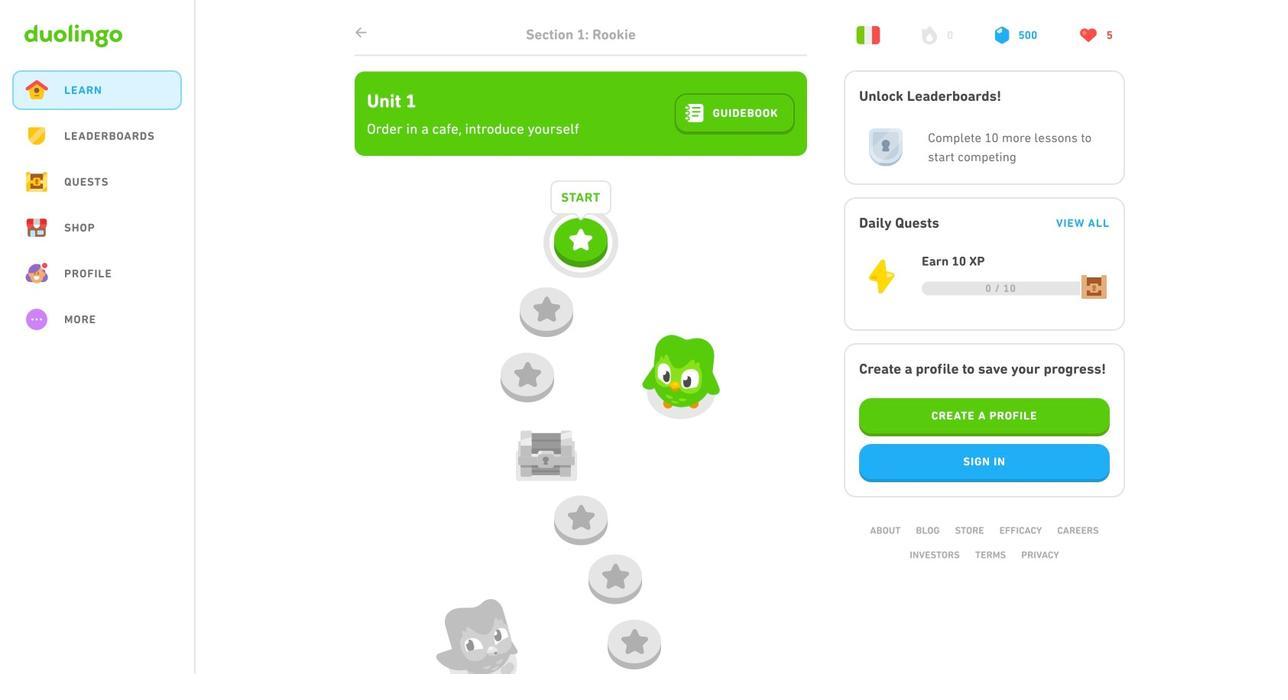 Task type: locate. For each thing, give the bounding box(es) containing it.
lesson image
[[531, 296, 563, 322], [511, 361, 544, 387], [599, 563, 631, 589], [619, 629, 651, 655]]

chest image
[[516, 422, 577, 491]]

lesson image
[[565, 505, 597, 531]]

lesson 1 of 4 image
[[565, 227, 597, 253]]

progress bar
[[922, 282, 1080, 295]]



Task type: describe. For each thing, give the bounding box(es) containing it.
guidebook image
[[685, 104, 704, 122]]



Task type: vqa. For each thing, say whether or not it's contained in the screenshot.
す icon to the right
no



